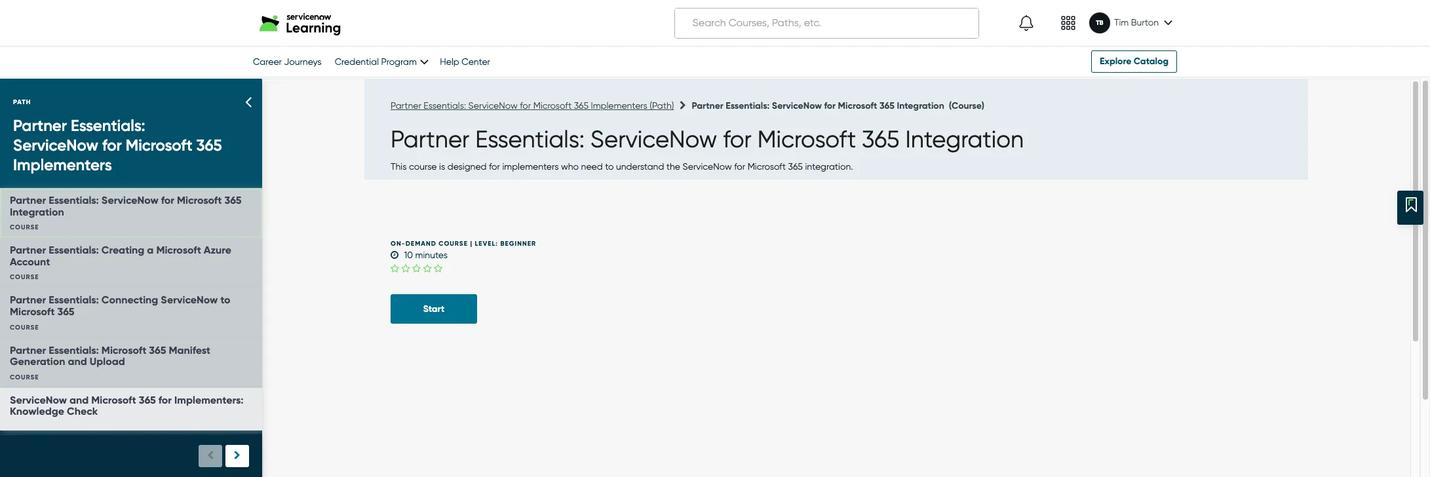Task type: locate. For each thing, give the bounding box(es) containing it.
partner essentials: microsoft 365 manifest generation and upload course
[[10, 344, 210, 381]]

essentials: for partner essentials: servicenow for microsoft 365 integration
[[476, 126, 585, 153]]

(course)
[[949, 100, 985, 111]]

course up generation
[[10, 324, 39, 331]]

essentials: for partner essentials: servicenow for microsoft 365 implementers
[[71, 116, 145, 135]]

integration for partner essentials: servicenow for microsoft 365 integration course
[[10, 206, 64, 218]]

0 vertical spatial integration
[[897, 100, 945, 111]]

explore catalog link
[[1092, 50, 1178, 73]]

1 horizontal spatial to
[[605, 161, 614, 172]]

integration left (course)
[[897, 100, 945, 111]]

1 vertical spatial chevron right image
[[234, 451, 241, 460]]

partner inside partner essentials: creating a microsoft azure account course
[[10, 244, 46, 256]]

servicenow inside partner essentials: servicenow for microsoft 365 integration course
[[102, 194, 159, 207]]

help center link
[[440, 56, 490, 67]]

1 vertical spatial to
[[221, 294, 231, 306]]

implementers
[[591, 100, 648, 111], [13, 155, 112, 174]]

program
[[381, 56, 417, 67]]

essentials: for partner essentials: microsoft 365 manifest generation and upload course
[[49, 344, 99, 356]]

1 vertical spatial and
[[69, 394, 89, 406]]

partner inside partner essentials: servicenow for microsoft 365 implementers
[[13, 116, 67, 135]]

chevron right image down implementers:
[[234, 451, 241, 460]]

microsoft inside partner essentials: creating a microsoft azure account course
[[156, 244, 201, 256]]

essentials: for partner essentials: connecting servicenow to microsoft 365 course
[[49, 294, 99, 306]]

none checkbox inside "course rating - read only" slider
[[391, 264, 399, 274]]

0 horizontal spatial to
[[221, 294, 231, 306]]

beginner
[[501, 240, 536, 248]]

365
[[574, 100, 589, 111], [880, 100, 895, 111], [862, 126, 900, 153], [196, 136, 222, 155], [788, 161, 803, 172], [225, 194, 242, 207], [57, 306, 74, 318], [149, 344, 166, 356], [139, 394, 156, 406]]

chevron right image right (path) on the left
[[680, 101, 686, 110]]

on-
[[391, 240, 406, 248]]

and left upload
[[68, 355, 87, 368]]

0 vertical spatial and
[[68, 355, 87, 368]]

and right knowledge
[[69, 394, 89, 406]]

level:
[[475, 240, 498, 248]]

integration
[[897, 100, 945, 111], [906, 126, 1024, 153], [10, 206, 64, 218]]

essentials:
[[424, 100, 466, 111], [726, 100, 770, 111], [71, 116, 145, 135], [476, 126, 585, 153], [49, 194, 99, 207], [49, 244, 99, 256], [49, 294, 99, 306], [49, 344, 99, 356]]

who
[[561, 161, 579, 172]]

for
[[520, 100, 531, 111], [824, 100, 836, 111], [723, 126, 752, 153], [102, 136, 122, 155], [489, 161, 500, 172], [734, 161, 746, 172], [161, 194, 174, 207], [159, 394, 172, 406]]

1 vertical spatial integration
[[906, 126, 1024, 153]]

essentials: inside partner essentials: creating a microsoft azure account course
[[49, 244, 99, 256]]

to right need
[[605, 161, 614, 172]]

servicenow and microsoft 365 for implementers: knowledge check button
[[0, 388, 262, 431], [0, 388, 262, 431]]

explore catalog
[[1100, 56, 1169, 67]]

integration inside partner essentials: servicenow for microsoft 365 integration course
[[10, 206, 64, 218]]

partner for partner essentials: servicenow for microsoft 365 implementers
[[13, 116, 67, 135]]

1 horizontal spatial chevron right image
[[680, 101, 686, 110]]

servicenow inside partner essentials: connecting servicenow to microsoft 365 course
[[161, 294, 218, 306]]

microsoft inside partner essentials: servicenow for microsoft 365 implementers
[[126, 136, 192, 155]]

essentials: inside partner essentials: connecting servicenow to microsoft 365 course
[[49, 294, 99, 306]]

need
[[581, 161, 603, 172]]

chevron right image
[[680, 101, 686, 110], [234, 451, 241, 460]]

servicenow
[[469, 100, 518, 111], [772, 100, 822, 111], [591, 126, 717, 153], [13, 136, 98, 155], [683, 161, 732, 172], [102, 194, 159, 207], [161, 294, 218, 306], [10, 394, 67, 406]]

tim
[[1115, 17, 1129, 28]]

header menu menu bar
[[982, 3, 1178, 43]]

servicenow inside partner essentials: servicenow for microsoft 365 implementers
[[13, 136, 98, 155]]

2 image image from the left
[[1061, 15, 1076, 31]]

close side menu image
[[245, 92, 252, 111]]

image image
[[1019, 15, 1035, 31], [1061, 15, 1076, 31]]

course inside partner essentials: servicenow for microsoft 365 integration course
[[10, 224, 39, 232]]

partner for partner essentials: servicenow for microsoft 365 integration course
[[10, 194, 46, 207]]

1 horizontal spatial implementers
[[591, 100, 648, 111]]

None checkbox
[[402, 264, 410, 274], [412, 264, 421, 274], [423, 264, 432, 274], [434, 264, 443, 274], [402, 264, 410, 274], [412, 264, 421, 274], [423, 264, 432, 274], [434, 264, 443, 274]]

essentials: inside the partner essentials: microsoft 365 manifest generation and upload course
[[49, 344, 99, 356]]

0 horizontal spatial implementers
[[13, 155, 112, 174]]

course left |
[[439, 240, 468, 248]]

microsoft inside partner essentials: connecting servicenow to microsoft 365 course
[[10, 306, 55, 318]]

microsoft inside partner essentials: servicenow for microsoft 365 integration course
[[177, 194, 222, 207]]

integration up account
[[10, 206, 64, 218]]

365 inside partner essentials: servicenow for microsoft 365 implementers
[[196, 136, 222, 155]]

tim burton
[[1115, 17, 1159, 28]]

partner inside the partner essentials: microsoft 365 manifest generation and upload course
[[10, 344, 46, 356]]

on-demand course | level: beginner
[[391, 240, 536, 248]]

and
[[68, 355, 87, 368], [69, 394, 89, 406]]

None checkbox
[[391, 264, 399, 274]]

(path)
[[650, 100, 674, 111]]

portal logo image
[[260, 10, 347, 36]]

integration.
[[805, 161, 853, 172]]

tb
[[1096, 19, 1104, 27]]

partner for partner essentials: microsoft 365 manifest generation and upload course
[[10, 344, 46, 356]]

start link
[[391, 295, 477, 324]]

course
[[10, 224, 39, 232], [439, 240, 468, 248], [10, 274, 39, 282], [10, 324, 39, 331], [10, 374, 39, 381]]

generation
[[10, 355, 65, 368]]

azure
[[204, 244, 231, 256]]

center
[[462, 56, 490, 67]]

partner
[[391, 100, 421, 111], [692, 100, 724, 111], [13, 116, 67, 135], [391, 126, 470, 153], [10, 194, 46, 207], [10, 244, 46, 256], [10, 294, 46, 306], [10, 344, 46, 356]]

to down azure
[[221, 294, 231, 306]]

essentials: inside partner essentials: servicenow for microsoft 365 implementers
[[71, 116, 145, 135]]

partner inside partner essentials: connecting servicenow to microsoft 365 course
[[10, 294, 46, 306]]

this
[[391, 161, 407, 172]]

course inside the partner essentials: microsoft 365 manifest generation and upload course
[[10, 374, 39, 381]]

course
[[409, 161, 437, 172]]

course up account
[[10, 224, 39, 232]]

explore
[[1100, 56, 1132, 67]]

upload
[[90, 355, 125, 368]]

0 vertical spatial chevron right image
[[680, 101, 686, 110]]

partner inside partner essentials: servicenow for microsoft 365 integration course
[[10, 194, 46, 207]]

start button
[[391, 295, 477, 324]]

0 vertical spatial to
[[605, 161, 614, 172]]

1 horizontal spatial image image
[[1061, 15, 1076, 31]]

course inside partner essentials: creating a microsoft azure account course
[[10, 274, 39, 282]]

partner essentials: servicenow for microsoft 365 integration course
[[10, 194, 242, 232]]

Search Courses, Paths, etc. text field
[[676, 8, 979, 38]]

implementers inside partner essentials: servicenow for microsoft 365 implementers
[[13, 155, 112, 174]]

understand
[[616, 161, 664, 172]]

implementers:
[[174, 394, 244, 406]]

course rating - read only slider
[[391, 263, 443, 274]]

course inside partner essentials: connecting servicenow to microsoft 365 course
[[10, 324, 39, 331]]

essentials: inside partner essentials: servicenow for microsoft 365 integration course
[[49, 194, 99, 207]]

partner essentials: connecting servicenow to microsoft 365 course
[[10, 294, 231, 331]]

knowledge
[[10, 405, 64, 418]]

servicenow and microsoft 365 for implementers: knowledge check button
[[10, 394, 252, 424]]

partner essentials: creating a microsoft azure account course
[[10, 244, 231, 282]]

course down generation
[[10, 374, 39, 381]]

implementers
[[503, 161, 559, 172]]

course down account
[[10, 274, 39, 282]]

course for partner essentials: creating a microsoft azure account
[[10, 274, 39, 282]]

integration for partner essentials: servicenow for microsoft 365 integration (course)
[[897, 100, 945, 111]]

0 vertical spatial implementers
[[591, 100, 648, 111]]

0 horizontal spatial image image
[[1019, 15, 1035, 31]]

integration down (course)
[[906, 126, 1024, 153]]

partner for partner essentials: creating a microsoft azure account course
[[10, 244, 46, 256]]

2 vertical spatial integration
[[10, 206, 64, 218]]

365 inside partner essentials: servicenow for microsoft 365 integration course
[[225, 194, 242, 207]]

1 vertical spatial implementers
[[13, 155, 112, 174]]

for inside partner essentials: servicenow for microsoft 365 implementers
[[102, 136, 122, 155]]

to
[[605, 161, 614, 172], [221, 294, 231, 306]]

burton
[[1131, 17, 1159, 28]]

microsoft
[[533, 100, 572, 111], [838, 100, 878, 111], [758, 126, 856, 153], [126, 136, 192, 155], [748, 161, 786, 172], [177, 194, 222, 207], [156, 244, 201, 256], [10, 306, 55, 318], [102, 344, 146, 356], [91, 394, 136, 406]]



Task type: vqa. For each thing, say whether or not it's contained in the screenshot.
and in the ServiceNow and Microsoft 365 for Implementers: Knowledge Check
yes



Task type: describe. For each thing, give the bounding box(es) containing it.
is
[[439, 161, 445, 172]]

career
[[253, 56, 282, 67]]

connecting
[[102, 294, 158, 306]]

help center
[[440, 56, 490, 67]]

implementers for partner essentials: servicenow for microsoft 365  implementers (path)
[[591, 100, 648, 111]]

catalog
[[1134, 56, 1169, 67]]

credential program
[[335, 56, 417, 67]]

a
[[147, 244, 154, 256]]

servicenow and microsoft 365 for implementers: knowledge check
[[10, 394, 244, 418]]

creating
[[102, 244, 144, 256]]

servicenow inside servicenow and microsoft 365 for implementers: knowledge check
[[10, 394, 67, 406]]

0 horizontal spatial chevron right image
[[234, 451, 241, 460]]

partner for partner essentials: connecting servicenow to microsoft 365 course
[[10, 294, 46, 306]]

partner essentials: servicenow for microsoft 365  implementers (path)
[[391, 100, 674, 111]]

microsoft inside the partner essentials: microsoft 365 manifest generation and upload course
[[102, 344, 146, 356]]

course for partner essentials: servicenow for microsoft 365 integration
[[10, 224, 39, 232]]

help
[[440, 56, 459, 67]]

partner for partner essentials: servicenow for microsoft 365 integration (course)
[[692, 100, 724, 111]]

partner essentials: servicenow for microsoft 365 integration
[[391, 126, 1024, 153]]

path
[[13, 98, 31, 106]]

essentials: for partner essentials: creating a microsoft azure account course
[[49, 244, 99, 256]]

minutes
[[415, 250, 448, 260]]

implementers for partner essentials: servicenow for microsoft 365 implementers
[[13, 155, 112, 174]]

career journeys link
[[253, 56, 322, 67]]

start
[[423, 304, 445, 315]]

partner essentials: servicenow for microsoft 365 implementers
[[13, 116, 222, 174]]

demand
[[406, 240, 437, 248]]

partner for partner essentials: servicenow for microsoft 365  implementers (path)
[[391, 100, 421, 111]]

365 inside the partner essentials: microsoft 365 manifest generation and upload course
[[149, 344, 166, 356]]

check
[[67, 405, 98, 418]]

course for partner essentials: connecting servicenow to microsoft 365
[[10, 324, 39, 331]]

partner for partner essentials: servicenow for microsoft 365 integration
[[391, 126, 470, 153]]

microsoft inside servicenow and microsoft 365 for implementers: knowledge check
[[91, 394, 136, 406]]

essentials: for partner essentials: servicenow for microsoft 365 integration course
[[49, 194, 99, 207]]

for inside servicenow and microsoft 365 for implementers: knowledge check
[[159, 394, 172, 406]]

essentials: for partner essentials: servicenow for microsoft 365  implementers (path)
[[424, 100, 466, 111]]

to inside partner essentials: connecting servicenow to microsoft 365 course
[[221, 294, 231, 306]]

essentials: for partner essentials: servicenow for microsoft 365 integration (course)
[[726, 100, 770, 111]]

integration for partner essentials: servicenow for microsoft 365 integration
[[906, 126, 1024, 153]]

clock o image
[[391, 251, 399, 260]]

designed
[[448, 161, 487, 172]]

partner essentials: servicenow for microsoft 365 integration (course)
[[692, 100, 985, 111]]

365 inside partner essentials: connecting servicenow to microsoft 365 course
[[57, 306, 74, 318]]

365 inside servicenow and microsoft 365 for implementers: knowledge check
[[139, 394, 156, 406]]

manifest
[[169, 344, 210, 356]]

this course is designed for implementers who need to understand the servicenow for microsoft 365 integration.
[[391, 161, 853, 172]]

career journeys
[[253, 56, 322, 67]]

credential program link
[[335, 56, 427, 67]]

|
[[470, 240, 473, 248]]

for inside partner essentials: servicenow for microsoft 365 integration course
[[161, 194, 174, 207]]

credential
[[335, 56, 379, 67]]

the
[[667, 161, 681, 172]]

and inside the partner essentials: microsoft 365 manifest generation and upload course
[[68, 355, 87, 368]]

account
[[10, 256, 50, 268]]

10 minutes
[[402, 250, 448, 260]]

10
[[404, 250, 413, 260]]

and inside servicenow and microsoft 365 for implementers: knowledge check
[[69, 394, 89, 406]]

journeys
[[284, 56, 322, 67]]

1 image image from the left
[[1019, 15, 1035, 31]]



